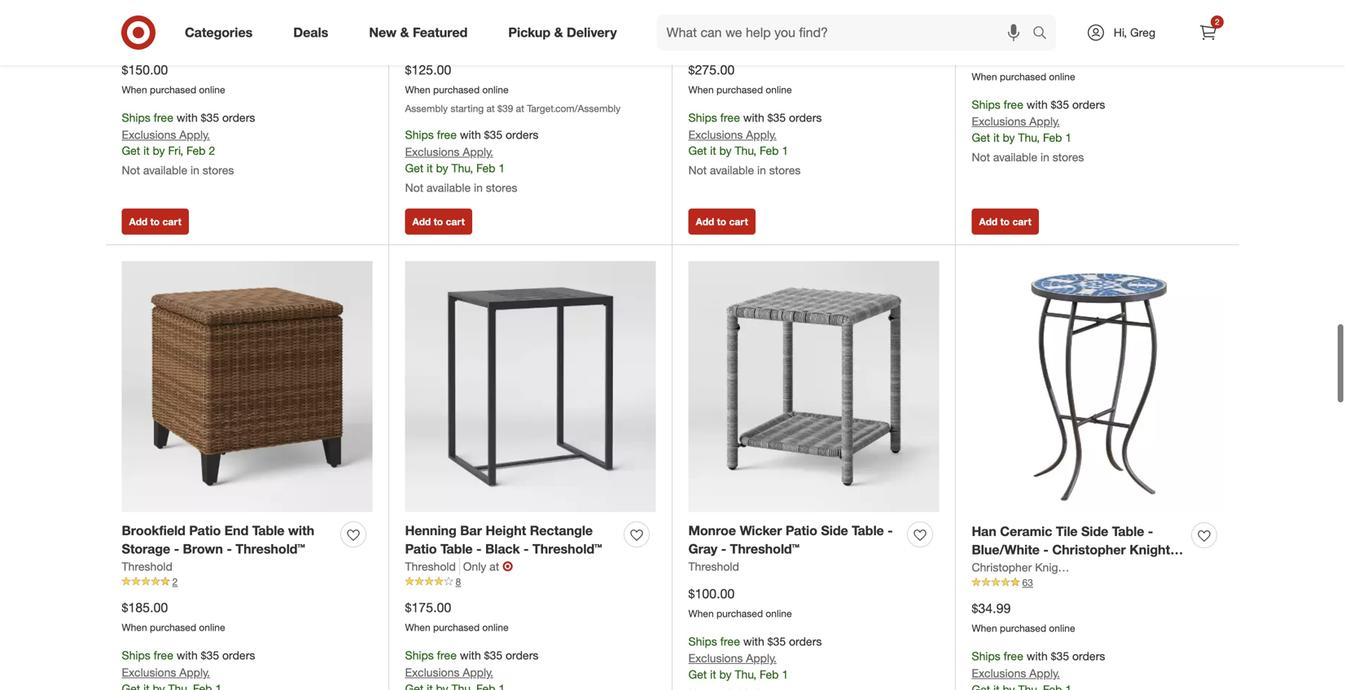Task type: vqa. For each thing, say whether or not it's contained in the screenshot.
"Target" in the Target Circle link
no



Task type: locate. For each thing, give the bounding box(es) containing it.
threshold link up 10
[[405, 21, 460, 37]]

5
[[739, 38, 745, 50]]

when inside $100.00 when purchased online
[[689, 607, 714, 620]]

side inside han ceramic tile side table - blue/white - christopher knight home
[[1082, 523, 1109, 539]]

0 horizontal spatial ships free with $35 orders exclusions apply.
[[122, 648, 255, 679]]

only up 10
[[463, 22, 487, 36]]

table inside ryegate patio coffee table - threshold™
[[256, 0, 289, 1]]

1 vertical spatial only
[[463, 559, 487, 574]]

2 only from the top
[[463, 559, 487, 574]]

¬ inside threshold only at ¬ 10
[[503, 21, 513, 37]]

brookfield for storage
[[122, 523, 186, 538]]

fri,
[[168, 144, 183, 158]]

hi, greg
[[1114, 25, 1156, 40]]

when for $100.00
[[689, 607, 714, 620]]

monroe wicker patio side table - gray - threshold™ image
[[689, 261, 940, 512], [689, 261, 940, 512]]

0 horizontal spatial side
[[822, 523, 849, 538]]

ships free with $35 orders exclusions apply. get it by thu, feb 1 not available in stores
[[972, 97, 1106, 164], [689, 110, 822, 177], [405, 128, 539, 195]]

threshold for threshold "link" for ryegate patio coffee table - threshold™
[[122, 22, 173, 36]]

christopher down blue/white
[[972, 560, 1033, 574]]

coffee up $275.00
[[689, 3, 730, 19]]

add to cart button for $150.00
[[122, 208, 189, 235]]

add for $125.00
[[413, 215, 431, 228]]

purchased for $200.00
[[1000, 70, 1047, 83]]

2 & from the left
[[555, 24, 563, 40]]

purchased inside $100.00 when purchased online
[[717, 607, 763, 620]]

mcgee down bluffdale on the right top of page
[[1125, 22, 1162, 37]]

w/studio
[[1077, 22, 1122, 37]]

cart for $125.00
[[446, 215, 465, 228]]

online inside $150.00 when purchased online
[[199, 84, 225, 96]]

with
[[972, 41, 999, 57], [1027, 97, 1048, 111], [177, 110, 198, 125], [744, 110, 765, 125], [460, 128, 481, 142], [288, 523, 315, 538], [744, 634, 765, 648], [177, 648, 198, 662], [460, 648, 481, 662], [1027, 649, 1048, 663]]

¬ down black at the bottom left of page
[[503, 559, 513, 574]]

threshold link for monroe wicker patio side table - gray - threshold™
[[689, 559, 740, 575]]

it down $100.00 when purchased online
[[711, 667, 717, 682]]

to for $125.00
[[434, 215, 443, 228]]

christopher down tile
[[1053, 542, 1127, 558]]

orders down $100.00 when purchased online
[[789, 634, 822, 648]]

threshold down ryegate
[[122, 22, 173, 36]]

cart
[[163, 215, 182, 228], [446, 215, 465, 228], [730, 215, 749, 228], [1013, 215, 1032, 228]]

ships free with $35 orders exclusions apply. down $185.00 when purchased online in the bottom left of the page
[[122, 648, 255, 679]]

4 add to cart button from the left
[[972, 208, 1039, 235]]

threshold down the storage at the left bottom
[[122, 559, 173, 574]]

0 vertical spatial christopher
[[1053, 542, 1127, 558]]

categories
[[185, 24, 253, 40]]

8
[[456, 576, 461, 588]]

online for $185.00
[[199, 621, 225, 633]]

by down assembly
[[436, 161, 449, 175]]

with inside ships free with $35 orders exclusions apply. get it by fri, feb 2 not available in stores
[[177, 110, 198, 125]]

online inside $185.00 when purchased online
[[199, 621, 225, 633]]

add for $275.00
[[696, 215, 715, 228]]

ships free with $35 orders exclusions apply.
[[122, 648, 255, 679], [405, 648, 539, 679], [972, 649, 1106, 680]]

ships free with $35 orders exclusions apply. down $34.99 when purchased online
[[972, 649, 1106, 680]]

ships free with $35 orders exclusions apply. get it by thu, feb 1 not available in stores down $200.00 when purchased online
[[972, 97, 1106, 164]]

1 vertical spatial brookfield
[[122, 523, 186, 538]]

get for $150.00
[[122, 144, 140, 158]]

side
[[822, 523, 849, 538], [1082, 523, 1109, 539]]

2 horizontal spatial ships free with $35 orders exclusions apply.
[[972, 649, 1106, 680]]

when inside $175.00 when purchased online
[[405, 621, 431, 633]]

2 inside ships free with $35 orders exclusions apply. get it by fri, feb 2 not available in stores
[[209, 144, 215, 158]]

exclusions down $34.99 when purchased online
[[972, 666, 1027, 680]]

online down 5 link
[[766, 84, 792, 96]]

add for $150.00
[[129, 215, 148, 228]]

$175.00 when purchased online
[[405, 600, 509, 633]]

orders down $185.00 when purchased online in the bottom left of the page
[[222, 648, 255, 662]]

orders down $150.00 when purchased online
[[222, 110, 255, 125]]

brookfield up the storage at the left bottom
[[122, 523, 186, 538]]

bar
[[460, 523, 482, 538]]

apply. down starting
[[463, 145, 494, 159]]

blue/white
[[972, 542, 1040, 558]]

$125.00 when purchased online assembly starting at $39 at target.com/assembly
[[405, 62, 621, 114]]

home down blue/white
[[972, 561, 1009, 576]]

when down $34.99
[[972, 622, 998, 634]]

when up assembly
[[405, 84, 431, 96]]

add
[[129, 215, 148, 228], [413, 215, 431, 228], [696, 215, 715, 228], [980, 215, 998, 228]]

online down brown
[[199, 621, 225, 633]]

tile
[[1057, 523, 1078, 539]]

feb down $100.00 when purchased online
[[760, 667, 779, 682]]

home up 63 link
[[1072, 560, 1103, 574]]

& right "pickup"
[[555, 24, 563, 40]]

when for $185.00
[[122, 621, 147, 633]]

threshold link down the storage at the left bottom
[[122, 559, 173, 575]]

threshold link up 5 on the top
[[689, 21, 740, 37]]

online inside $100.00 when purchased online
[[766, 607, 792, 620]]

3 cart from the left
[[730, 215, 749, 228]]

0 vertical spatial knight
[[1130, 542, 1171, 558]]

mcgee
[[1125, 22, 1162, 37], [1046, 41, 1090, 57]]

0 vertical spatial ¬
[[503, 21, 513, 37]]

add for $200.00
[[980, 215, 998, 228]]

apply. down $100.00 when purchased online
[[747, 651, 777, 665]]

0 vertical spatial 2 link
[[1191, 15, 1227, 51]]

when inside $125.00 when purchased online assembly starting at $39 at target.com/assembly
[[405, 84, 431, 96]]

3 add to cart from the left
[[696, 215, 749, 228]]

online up ships free with $35 orders exclusions apply. get it by thu, feb 1
[[766, 607, 792, 620]]

when down $175.00
[[405, 621, 431, 633]]

3 add to cart button from the left
[[689, 208, 756, 235]]

when inside $34.99 when purchased online
[[972, 622, 998, 634]]

&
[[400, 24, 409, 40], [555, 24, 563, 40]]

1 cart from the left
[[163, 215, 182, 228]]

1 vertical spatial christopher
[[972, 560, 1033, 574]]

not for $200.00
[[972, 150, 991, 164]]

rectangle
[[530, 523, 593, 538]]

thu, for $125.00
[[452, 161, 473, 175]]

thu, down $275.00 when purchased online
[[735, 144, 757, 158]]

ships free with $35 orders exclusions apply. get it by thu, feb 1 not available in stores for $275.00
[[689, 110, 822, 177]]

ships
[[972, 97, 1001, 111], [122, 110, 151, 125], [689, 110, 718, 125], [405, 128, 434, 142], [689, 634, 718, 648], [122, 648, 151, 662], [405, 648, 434, 662], [972, 649, 1001, 663]]

stores
[[1053, 150, 1085, 164], [203, 163, 234, 177], [770, 163, 801, 177], [486, 180, 518, 195]]

0 vertical spatial only
[[463, 22, 487, 36]]

available for $200.00
[[994, 150, 1038, 164]]

henning bar height rectangle patio table - black - threshold™ link
[[405, 521, 618, 559]]

1
[[1066, 130, 1072, 145], [782, 144, 789, 158], [499, 161, 505, 175], [782, 667, 789, 682]]

not inside ships free with $35 orders exclusions apply. get it by fri, feb 2 not available in stores
[[122, 163, 140, 177]]

exclusions apply. button down $185.00 when purchased online in the bottom left of the page
[[122, 664, 210, 681]]

it inside ships free with $35 orders exclusions apply. get it by fri, feb 2 not available in stores
[[143, 144, 150, 158]]

in inside ships free with $35 orders exclusions apply. get it by fri, feb 2 not available in stores
[[191, 163, 200, 177]]

0 horizontal spatial coffee
[[212, 0, 253, 1]]

with down $275.00 when purchased online
[[744, 110, 765, 125]]

bluffdale
[[1089, 0, 1144, 2]]

2 right greg
[[1216, 17, 1220, 27]]

1 horizontal spatial ships free with $35 orders exclusions apply. get it by thu, feb 1 not available in stores
[[689, 110, 822, 177]]

at inside threshold only at ¬ 10
[[490, 22, 500, 36]]

get for $200.00
[[972, 130, 991, 145]]

1 vertical spatial ¬
[[503, 559, 513, 574]]

henning bar height rectangle patio table - black - threshold™ image
[[405, 261, 656, 512], [405, 261, 656, 512]]

available inside ships free with $35 orders exclusions apply. get it by fri, feb 2 not available in stores
[[143, 163, 187, 177]]

when inside $200.00 when purchased online
[[972, 70, 998, 83]]

with down 'natural'
[[972, 41, 999, 57]]

when inside $275.00 when purchased online
[[689, 84, 714, 96]]

table inside eucalyptus round bluffdale outdoor patio coffee table natural - threshold™ designed with studio mcgee
[[1107, 4, 1139, 20]]

1 vertical spatial mcgee
[[1046, 41, 1090, 57]]

only for threshold only at ¬
[[463, 559, 487, 574]]

& for new
[[400, 24, 409, 40]]

purchased inside $125.00 when purchased online assembly starting at $39 at target.com/assembly
[[433, 84, 480, 96]]

1 horizontal spatial knight
[[1130, 542, 1171, 558]]

greg
[[1131, 25, 1156, 40]]

only inside threshold only at ¬ 10
[[463, 22, 487, 36]]

$35 down $185.00 when purchased online in the bottom left of the page
[[201, 648, 219, 662]]

1 horizontal spatial 2
[[209, 144, 215, 158]]

exclusions inside ships free with $35 orders exclusions apply. get it by thu, feb 1
[[689, 651, 743, 665]]

brown
[[183, 541, 223, 557]]

at down black at the bottom left of page
[[490, 559, 500, 574]]

new & featured
[[369, 24, 468, 40]]

when inside $185.00 when purchased online
[[122, 621, 147, 633]]

get
[[972, 130, 991, 145], [122, 144, 140, 158], [689, 144, 707, 158], [405, 161, 424, 175], [689, 667, 707, 682]]

1 horizontal spatial side
[[1082, 523, 1109, 539]]

0 horizontal spatial christopher
[[972, 560, 1033, 574]]

0 horizontal spatial wicker
[[740, 523, 782, 538]]

$35 inside ships free with $35 orders exclusions apply. get it by fri, feb 2 not available in stores
[[201, 110, 219, 125]]

orders
[[1073, 97, 1106, 111], [222, 110, 255, 125], [789, 110, 822, 125], [506, 128, 539, 142], [789, 634, 822, 648], [222, 648, 255, 662], [506, 648, 539, 662], [1073, 649, 1106, 663]]

when inside $150.00 when purchased online
[[122, 84, 147, 96]]

apply. down $200.00 when purchased online
[[1030, 114, 1061, 128]]

2 add from the left
[[413, 215, 431, 228]]

online inside $275.00 when purchased online
[[766, 84, 792, 96]]

$35
[[1052, 97, 1070, 111], [201, 110, 219, 125], [768, 110, 786, 125], [484, 128, 503, 142], [768, 634, 786, 648], [201, 648, 219, 662], [484, 648, 503, 662], [1052, 649, 1070, 663]]

get inside ships free with $35 orders exclusions apply. get it by fri, feb 2 not available in stores
[[122, 144, 140, 158]]

purchased inside $175.00 when purchased online
[[433, 621, 480, 633]]

it for $150.00
[[143, 144, 150, 158]]

purchased down $100.00 on the bottom right of page
[[717, 607, 763, 620]]

free down $200.00 when purchased online
[[1004, 97, 1024, 111]]

when down $100.00 on the bottom right of page
[[689, 607, 714, 620]]

add to cart
[[129, 215, 182, 228], [413, 215, 465, 228], [696, 215, 749, 228], [980, 215, 1032, 228]]

christopher knight home link
[[972, 559, 1103, 576]]

home inside han ceramic tile side table - blue/white - christopher knight home
[[972, 561, 1009, 576]]

online down 8 link
[[483, 621, 509, 633]]

purchased for $185.00
[[150, 621, 196, 633]]

10 link
[[405, 37, 656, 51]]

patio
[[176, 0, 208, 1], [1027, 4, 1059, 20], [189, 523, 221, 538], [786, 523, 818, 538], [405, 541, 437, 557]]

add to cart button for $125.00
[[405, 208, 472, 235]]

purchased inside $200.00 when purchased online
[[1000, 70, 1047, 83]]

add to cart button
[[122, 208, 189, 235], [405, 208, 472, 235], [689, 208, 756, 235], [972, 208, 1039, 235]]

stores for $200.00
[[1053, 150, 1085, 164]]

1 only from the top
[[463, 22, 487, 36]]

1 horizontal spatial wicker
[[791, 0, 833, 1]]

1 & from the left
[[400, 24, 409, 40]]

feb right fri,
[[187, 144, 206, 158]]

threshold inside threshold only at ¬ 10
[[405, 22, 456, 36]]

4 to from the left
[[1001, 215, 1010, 228]]

ryegate patio coffee table - threshold™ link
[[122, 0, 334, 21]]

eucalyptus round bluffdale outdoor patio coffee table natural - threshold™ designed with studio mcgee
[[972, 0, 1160, 57]]

& for pickup
[[555, 24, 563, 40]]

purchased inside $34.99 when purchased online
[[1000, 622, 1047, 634]]

threshold link down ryegate
[[122, 21, 173, 37]]

monroe
[[689, 523, 737, 538]]

when for $275.00
[[689, 84, 714, 96]]

purchased down $34.99
[[1000, 622, 1047, 634]]

online for $200.00
[[1050, 70, 1076, 83]]

to for $200.00
[[1001, 215, 1010, 228]]

3 to from the left
[[717, 215, 727, 228]]

available for $150.00
[[143, 163, 187, 177]]

2 ¬ from the top
[[503, 559, 513, 574]]

2 up $185.00 when purchased online in the bottom left of the page
[[172, 576, 178, 588]]

online for $175.00
[[483, 621, 509, 633]]

threshold link
[[122, 21, 173, 37], [405, 21, 460, 37], [689, 21, 740, 37], [122, 559, 173, 575], [405, 559, 460, 575], [689, 559, 740, 575]]

thu, for $275.00
[[735, 144, 757, 158]]

ships down $100.00 on the bottom right of page
[[689, 634, 718, 648]]

threshold for threshold "link" corresponding to brookfield steel wicker folding coffee table - threshold™
[[689, 22, 740, 36]]

1 vertical spatial 2
[[209, 144, 215, 158]]

0 horizontal spatial 2
[[172, 576, 178, 588]]

0 vertical spatial wicker
[[791, 0, 833, 1]]

1 horizontal spatial designed
[[1103, 23, 1160, 39]]

ships free with $35 orders exclusions apply. get it by thu, feb 1 not available in stores down $275.00 when purchased online
[[689, 110, 822, 177]]

it for $200.00
[[994, 130, 1000, 145]]

1 to from the left
[[150, 215, 160, 228]]

purchased inside $275.00 when purchased online
[[717, 84, 763, 96]]

ships free with $35 orders exclusions apply. for $34.99
[[972, 649, 1106, 680]]

purchased down $275.00
[[717, 84, 763, 96]]

63
[[1023, 576, 1034, 589]]

ships free with $35 orders exclusions apply. get it by thu, feb 1 not available in stores down starting
[[405, 128, 539, 195]]

1 horizontal spatial christopher
[[1053, 542, 1127, 558]]

assembly
[[405, 102, 448, 114]]

1 horizontal spatial &
[[555, 24, 563, 40]]

$35 down $39
[[484, 128, 503, 142]]

to
[[150, 215, 160, 228], [434, 215, 443, 228], [717, 215, 727, 228], [1001, 215, 1010, 228]]

feb for $150.00
[[187, 144, 206, 158]]

2 to from the left
[[434, 215, 443, 228]]

side inside monroe wicker patio side table - gray - threshold™
[[822, 523, 849, 538]]

1 add to cart button from the left
[[122, 208, 189, 235]]

1 vertical spatial knight
[[1036, 560, 1069, 574]]

2 cart from the left
[[446, 215, 465, 228]]

4 cart from the left
[[1013, 215, 1032, 228]]

knight
[[1130, 542, 1171, 558], [1036, 560, 1069, 574]]

1 vertical spatial wicker
[[740, 523, 782, 538]]

thu,
[[1019, 130, 1041, 145], [735, 144, 757, 158], [452, 161, 473, 175], [735, 667, 757, 682]]

available for $275.00
[[710, 163, 755, 177]]

christopher
[[1053, 542, 1127, 558], [972, 560, 1033, 574]]

free down $185.00 when purchased online in the bottom left of the page
[[154, 648, 173, 662]]

online inside $125.00 when purchased online assembly starting at $39 at target.com/assembly
[[483, 84, 509, 96]]

table inside monroe wicker patio side table - gray - threshold™
[[852, 523, 885, 538]]

ships free with $35 orders exclusions apply. down $175.00 when purchased online
[[405, 648, 539, 679]]

add to cart button for $275.00
[[689, 208, 756, 235]]

0 vertical spatial mcgee
[[1125, 22, 1162, 37]]

2 horizontal spatial 2
[[1216, 17, 1220, 27]]

side for patio
[[822, 523, 849, 538]]

brookfield up 5 on the top
[[689, 0, 753, 1]]

when down $185.00
[[122, 621, 147, 633]]

2 add to cart button from the left
[[405, 208, 472, 235]]

1 horizontal spatial coffee
[[689, 3, 730, 19]]

brookfield patio end table with storage - brown - threshold™ image
[[122, 261, 373, 512], [122, 261, 373, 512]]

at left $39
[[487, 102, 495, 114]]

1 add to cart from the left
[[129, 215, 182, 228]]

only for threshold only at ¬ 10
[[463, 22, 487, 36]]

by inside ships free with $35 orders exclusions apply. get it by fri, feb 2 not available in stores
[[153, 144, 165, 158]]

when for $125.00
[[405, 84, 431, 96]]

0 horizontal spatial &
[[400, 24, 409, 40]]

gray
[[689, 541, 718, 557]]

1 for $275.00
[[782, 144, 789, 158]]

stores inside ships free with $35 orders exclusions apply. get it by fri, feb 2 not available in stores
[[203, 163, 234, 177]]

63 link
[[972, 576, 1224, 590]]

ships down $275.00
[[689, 110, 718, 125]]

$100.00
[[689, 586, 735, 602]]

at inside threshold only at ¬
[[490, 559, 500, 574]]

0 horizontal spatial brookfield
[[122, 523, 186, 538]]

threshold™ inside ryegate patio coffee table - threshold™
[[122, 3, 191, 19]]

1 vertical spatial 2 link
[[122, 575, 373, 589]]

feb for $275.00
[[760, 144, 779, 158]]

feb inside ships free with $35 orders exclusions apply. get it by fri, feb 2 not available in stores
[[187, 144, 206, 158]]

online inside $175.00 when purchased online
[[483, 621, 509, 633]]

when
[[972, 70, 998, 83], [122, 84, 147, 96], [405, 84, 431, 96], [689, 84, 714, 96], [689, 607, 714, 620], [122, 621, 147, 633], [405, 621, 431, 633], [972, 622, 998, 634]]

henning
[[405, 523, 457, 538]]

2 horizontal spatial coffee
[[1063, 4, 1103, 20]]

purchased
[[1000, 70, 1047, 83], [150, 84, 196, 96], [433, 84, 480, 96], [717, 84, 763, 96], [717, 607, 763, 620], [150, 621, 196, 633], [433, 621, 480, 633], [1000, 622, 1047, 634]]

$35 down $150.00 when purchased online
[[201, 110, 219, 125]]

designed
[[1026, 22, 1074, 37], [1103, 23, 1160, 39]]

online inside $34.99 when purchased online
[[1050, 622, 1076, 634]]

4 add from the left
[[980, 215, 998, 228]]

folding
[[837, 0, 883, 1]]

threshold up 8
[[405, 559, 456, 574]]

studio
[[1002, 41, 1042, 57]]

1 horizontal spatial home
[[1072, 560, 1103, 574]]

free down $275.00 when purchased online
[[721, 110, 741, 125]]

get for $275.00
[[689, 144, 707, 158]]

purchased inside $150.00 when purchased online
[[150, 84, 196, 96]]

by
[[1003, 130, 1016, 145], [153, 144, 165, 158], [720, 144, 732, 158], [436, 161, 449, 175], [720, 667, 732, 682]]

feb
[[1044, 130, 1063, 145], [187, 144, 206, 158], [760, 144, 779, 158], [477, 161, 496, 175], [760, 667, 779, 682]]

online inside $200.00 when purchased online
[[1050, 70, 1076, 83]]

coffee up categories link
[[212, 0, 253, 1]]

home
[[1072, 560, 1103, 574], [972, 561, 1009, 576]]

wicker right steel on the top right
[[791, 0, 833, 1]]

purchased inside $185.00 when purchased online
[[150, 621, 196, 633]]

2
[[1216, 17, 1220, 27], [209, 144, 215, 158], [172, 576, 178, 588]]

apply.
[[1030, 114, 1061, 128], [179, 127, 210, 142], [747, 127, 777, 142], [463, 145, 494, 159], [747, 651, 777, 665], [179, 665, 210, 679], [463, 665, 494, 679], [1030, 666, 1061, 680]]

add to cart for $275.00
[[696, 215, 749, 228]]

¬ up 10 link
[[503, 21, 513, 37]]

ships free with $35 orders exclusions apply. for $185.00
[[122, 648, 255, 679]]

brookfield inside brookfield steel wicker folding coffee table - threshold™
[[689, 0, 753, 1]]

to for $150.00
[[150, 215, 160, 228]]

han ceramic tile side table - blue/white - christopher knight home image
[[972, 261, 1224, 513], [972, 261, 1224, 513]]

threshold™
[[122, 3, 191, 19], [778, 3, 848, 19], [1030, 23, 1100, 39], [236, 541, 305, 557], [533, 541, 602, 557], [730, 541, 800, 557]]

by left fri,
[[153, 144, 165, 158]]

threshold™ inside brookfield patio end table with storage - brown - threshold™
[[236, 541, 305, 557]]

when for $34.99
[[972, 622, 998, 634]]

threshold
[[122, 22, 173, 36], [405, 22, 456, 36], [689, 22, 740, 36], [972, 22, 1023, 37], [122, 559, 173, 574], [405, 559, 456, 574], [689, 559, 740, 574]]

it for $275.00
[[711, 144, 717, 158]]

purchased up starting
[[433, 84, 480, 96]]

& right new
[[400, 24, 409, 40]]

available
[[994, 150, 1038, 164], [143, 163, 187, 177], [710, 163, 755, 177], [427, 180, 471, 195]]

ceramic
[[1001, 523, 1053, 539]]

coffee inside ryegate patio coffee table - threshold™
[[212, 0, 253, 1]]

1 add from the left
[[129, 215, 148, 228]]

purchased down the studio
[[1000, 70, 1047, 83]]

threshold down outdoor
[[972, 22, 1023, 37]]

2 link
[[1191, 15, 1227, 51], [122, 575, 373, 589]]

in for $150.00
[[191, 163, 200, 177]]

with down $185.00 when purchased online in the bottom left of the page
[[177, 648, 198, 662]]

ships down $34.99
[[972, 649, 1001, 663]]

3 add from the left
[[696, 215, 715, 228]]

brookfield
[[689, 0, 753, 1], [122, 523, 186, 538]]

$35 down $175.00 when purchased online
[[484, 648, 503, 662]]

apply. up fri,
[[179, 127, 210, 142]]

2 horizontal spatial ships free with $35 orders exclusions apply. get it by thu, feb 1 not available in stores
[[972, 97, 1106, 164]]

mcgee down threshold designed w/studio mcgee link
[[1046, 41, 1090, 57]]

1 ¬ from the top
[[503, 21, 513, 37]]

0 horizontal spatial home
[[972, 561, 1009, 576]]

at left "pickup"
[[490, 22, 500, 36]]

brookfield inside brookfield patio end table with storage - brown - threshold™
[[122, 523, 186, 538]]

when down $200.00
[[972, 70, 998, 83]]

black
[[486, 541, 520, 557]]

it
[[994, 130, 1000, 145], [143, 144, 150, 158], [711, 144, 717, 158], [427, 161, 433, 175], [711, 667, 717, 682]]

patio inside eucalyptus round bluffdale outdoor patio coffee table natural - threshold™ designed with studio mcgee
[[1027, 4, 1059, 20]]

ships down $185.00
[[122, 648, 151, 662]]

2 add to cart from the left
[[413, 215, 465, 228]]

by for $275.00
[[720, 144, 732, 158]]

exclusions down $275.00 when purchased online
[[689, 127, 743, 142]]

purchased for $34.99
[[1000, 622, 1047, 634]]

1 horizontal spatial brookfield
[[689, 0, 753, 1]]

threshold down gray on the bottom of page
[[689, 559, 740, 574]]

0 vertical spatial brookfield
[[689, 0, 753, 1]]

only inside threshold only at ¬
[[463, 559, 487, 574]]

add to cart for $150.00
[[129, 215, 182, 228]]

0 horizontal spatial mcgee
[[1046, 41, 1090, 57]]

in
[[1041, 150, 1050, 164], [191, 163, 200, 177], [758, 163, 767, 177], [474, 180, 483, 195]]

apply. inside ships free with $35 orders exclusions apply. get it by thu, feb 1
[[747, 651, 777, 665]]

free up fri,
[[154, 110, 173, 125]]

threshold up 10
[[405, 22, 456, 36]]

4 add to cart from the left
[[980, 215, 1032, 228]]

feb down starting
[[477, 161, 496, 175]]

orders inside ships free with $35 orders exclusions apply. get it by fri, feb 2 not available in stores
[[222, 110, 255, 125]]

1 horizontal spatial ships free with $35 orders exclusions apply.
[[405, 648, 539, 679]]

feb down $200.00 when purchased online
[[1044, 130, 1063, 145]]



Task type: describe. For each thing, give the bounding box(es) containing it.
feb inside ships free with $35 orders exclusions apply. get it by thu, feb 1
[[760, 667, 779, 682]]

add to cart for $200.00
[[980, 215, 1032, 228]]

search
[[1026, 26, 1065, 42]]

at right $39
[[516, 102, 525, 114]]

¬ for threshold only at ¬
[[503, 559, 513, 574]]

categories link
[[171, 15, 273, 51]]

- inside ryegate patio coffee table - threshold™
[[292, 0, 298, 1]]

free down starting
[[437, 128, 457, 142]]

$39
[[498, 102, 514, 114]]

mcgee inside eucalyptus round bluffdale outdoor patio coffee table natural - threshold™ designed with studio mcgee
[[1046, 41, 1090, 57]]

purchased for $275.00
[[717, 84, 763, 96]]

threshold link up 8
[[405, 559, 460, 575]]

threshold™ inside brookfield steel wicker folding coffee table - threshold™
[[778, 3, 848, 19]]

ships down $200.00
[[972, 97, 1001, 111]]

threshold for threshold "link" associated with monroe wicker patio side table - gray - threshold™
[[689, 559, 740, 574]]

brookfield for table
[[689, 0, 753, 1]]

with down $34.99 when purchased online
[[1027, 649, 1048, 663]]

with inside brookfield patio end table with storage - brown - threshold™
[[288, 523, 315, 538]]

orders down 8 link
[[506, 648, 539, 662]]

- inside brookfield steel wicker folding coffee table - threshold™
[[769, 3, 775, 19]]

5 link
[[689, 37, 940, 51]]

2 vertical spatial 2
[[172, 576, 178, 588]]

¬ for threshold only at ¬ 10
[[503, 21, 513, 37]]

han ceramic tile side table - blue/white - christopher knight home link
[[972, 522, 1186, 576]]

exclusions apply. button up fri,
[[122, 126, 210, 143]]

wicker inside monroe wicker patio side table - gray - threshold™
[[740, 523, 782, 538]]

side for tile
[[1082, 523, 1109, 539]]

henning bar height rectangle patio table - black - threshold™
[[405, 523, 602, 557]]

threshold designed w/studio mcgee link
[[972, 22, 1162, 38]]

table inside han ceramic tile side table - blue/white - christopher knight home
[[1113, 523, 1145, 539]]

exclusions apply. button down starting
[[405, 144, 494, 160]]

ships down assembly
[[405, 128, 434, 142]]

threshold for threshold designed w/studio mcgee
[[972, 22, 1023, 37]]

$185.00 when purchased online
[[122, 600, 225, 633]]

table inside brookfield patio end table with storage - brown - threshold™
[[252, 523, 285, 538]]

in for $200.00
[[1041, 150, 1050, 164]]

exclusions down $175.00 when purchased online
[[405, 665, 460, 679]]

threshold link for brookfield patio end table with storage - brown - threshold™
[[122, 559, 173, 575]]

orders down 5 link
[[789, 110, 822, 125]]

threshold™ inside eucalyptus round bluffdale outdoor patio coffee table natural - threshold™ designed with studio mcgee
[[1030, 23, 1100, 39]]

with inside ships free with $35 orders exclusions apply. get it by thu, feb 1
[[744, 634, 765, 648]]

to for $275.00
[[717, 215, 727, 228]]

not for $275.00
[[689, 163, 707, 177]]

online for $150.00
[[199, 84, 225, 96]]

by inside ships free with $35 orders exclusions apply. get it by thu, feb 1
[[720, 667, 732, 682]]

online for $100.00
[[766, 607, 792, 620]]

deals
[[293, 24, 329, 40]]

thu, for $200.00
[[1019, 130, 1041, 145]]

exclusions down $185.00 when purchased online in the bottom left of the page
[[122, 665, 176, 679]]

wicker inside brookfield steel wicker folding coffee table - threshold™
[[791, 0, 833, 1]]

with down $175.00 when purchased online
[[460, 648, 481, 662]]

purchased for $175.00
[[433, 621, 480, 633]]

orders down 63 link
[[1073, 649, 1106, 663]]

exclusions apply. button down $175.00 when purchased online
[[405, 664, 494, 681]]

exclusions down $200.00 when purchased online
[[972, 114, 1027, 128]]

8 link
[[405, 575, 656, 589]]

hi,
[[1114, 25, 1128, 40]]

ships inside ships free with $35 orders exclusions apply. get it by fri, feb 2 not available in stores
[[122, 110, 151, 125]]

exclusions down assembly
[[405, 145, 460, 159]]

orders down w/studio
[[1073, 97, 1106, 111]]

apply. inside ships free with $35 orders exclusions apply. get it by fri, feb 2 not available in stores
[[179, 127, 210, 142]]

exclusions apply. button down $34.99 when purchased online
[[972, 665, 1061, 681]]

by for $150.00
[[153, 144, 165, 158]]

new & featured link
[[355, 15, 488, 51]]

pickup & delivery
[[509, 24, 617, 40]]

free down $175.00 when purchased online
[[437, 648, 457, 662]]

threshold only at ¬ 10
[[405, 21, 513, 50]]

with down starting
[[460, 128, 481, 142]]

round
[[1045, 0, 1085, 2]]

new
[[369, 24, 397, 40]]

ryegate
[[122, 0, 173, 1]]

$35 inside ships free with $35 orders exclusions apply. get it by thu, feb 1
[[768, 634, 786, 648]]

deals link
[[280, 15, 349, 51]]

threshold™ inside monroe wicker patio side table - gray - threshold™
[[730, 541, 800, 557]]

thu, inside ships free with $35 orders exclusions apply. get it by thu, feb 1
[[735, 667, 757, 682]]

patio inside brookfield patio end table with storage - brown - threshold™
[[189, 523, 221, 538]]

ships free with $35 orders exclusions apply. for $175.00
[[405, 648, 539, 679]]

stores for $150.00
[[203, 163, 234, 177]]

feb for $200.00
[[1044, 130, 1063, 145]]

get inside ships free with $35 orders exclusions apply. get it by thu, feb 1
[[689, 667, 707, 682]]

$125.00
[[405, 62, 452, 78]]

0 vertical spatial 2
[[1216, 17, 1220, 27]]

$150.00 when purchased online
[[122, 62, 225, 96]]

end
[[225, 523, 249, 538]]

patio inside ryegate patio coffee table - threshold™
[[176, 0, 208, 1]]

target.com/assembly
[[527, 102, 621, 114]]

storage
[[122, 541, 170, 557]]

0 horizontal spatial knight
[[1036, 560, 1069, 574]]

han ceramic tile side table - blue/white - christopher knight home
[[972, 523, 1171, 576]]

$150.00
[[122, 62, 168, 78]]

threshold for threshold "link" for brookfield patio end table with storage - brown - threshold™
[[122, 559, 173, 574]]

$275.00
[[689, 62, 735, 78]]

outdoor
[[972, 4, 1024, 20]]

monroe wicker patio side table - gray - threshold™
[[689, 523, 894, 557]]

purchased for $125.00
[[433, 84, 480, 96]]

exclusions inside ships free with $35 orders exclusions apply. get it by fri, feb 2 not available in stores
[[122, 127, 176, 142]]

0 horizontal spatial ships free with $35 orders exclusions apply. get it by thu, feb 1 not available in stores
[[405, 128, 539, 195]]

table inside brookfield steel wicker folding coffee table - threshold™
[[733, 3, 766, 19]]

online for $125.00
[[483, 84, 509, 96]]

home inside christopher knight home link
[[1072, 560, 1103, 574]]

brookfield steel wicker folding coffee table - threshold™ link
[[689, 0, 902, 21]]

when for $175.00
[[405, 621, 431, 633]]

coffee inside brookfield steel wicker folding coffee table - threshold™
[[689, 3, 730, 19]]

1 for $200.00
[[1066, 130, 1072, 145]]

threshold inside threshold only at ¬
[[405, 559, 456, 574]]

han
[[972, 523, 997, 539]]

with down $200.00 when purchased online
[[1027, 97, 1048, 111]]

brookfield patio end table with storage - brown - threshold™
[[122, 523, 315, 557]]

$100.00 when purchased online
[[689, 586, 792, 620]]

ships free with $35 orders exclusions apply. get it by fri, feb 2 not available in stores
[[122, 110, 255, 177]]

stores for $275.00
[[770, 163, 801, 177]]

in for $275.00
[[758, 163, 767, 177]]

1 for $125.00
[[499, 161, 505, 175]]

purchased for $100.00
[[717, 607, 763, 620]]

free inside ships free with $35 orders exclusions apply. get it by fri, feb 2 not available in stores
[[154, 110, 173, 125]]

exclusions apply. button down $200.00 when purchased online
[[972, 113, 1061, 130]]

ryegate patio coffee table - threshold™
[[122, 0, 298, 19]]

brookfield patio end table with storage - brown - threshold™ link
[[122, 521, 334, 559]]

apply. down $185.00 when purchased online in the bottom left of the page
[[179, 665, 210, 679]]

when for $150.00
[[122, 84, 147, 96]]

designed inside eucalyptus round bluffdale outdoor patio coffee table natural - threshold™ designed with studio mcgee
[[1103, 23, 1160, 39]]

table inside "henning bar height rectangle patio table - black - threshold™"
[[441, 541, 473, 557]]

ships free with $35 orders exclusions apply. get it by thu, feb 1
[[689, 634, 822, 682]]

apply. down $34.99 when purchased online
[[1030, 666, 1061, 680]]

1 horizontal spatial mcgee
[[1125, 22, 1162, 37]]

threshold™ inside "henning bar height rectangle patio table - black - threshold™"
[[533, 541, 602, 557]]

$175.00
[[405, 600, 452, 616]]

ships down $175.00
[[405, 648, 434, 662]]

$34.99
[[972, 601, 1011, 617]]

$200.00
[[972, 49, 1019, 65]]

threshold designed w/studio mcgee
[[972, 22, 1162, 37]]

search button
[[1026, 15, 1065, 54]]

add to cart button for $200.00
[[972, 208, 1039, 235]]

monroe wicker patio side table - gray - threshold™ link
[[689, 521, 902, 559]]

ships inside ships free with $35 orders exclusions apply. get it by thu, feb 1
[[689, 634, 718, 648]]

patio inside monroe wicker patio side table - gray - threshold™
[[786, 523, 818, 538]]

1 horizontal spatial 2 link
[[1191, 15, 1227, 51]]

eucalyptus round bluffdale outdoor patio coffee table natural - threshold™ designed with studio mcgee link
[[972, 0, 1186, 57]]

- inside eucalyptus round bluffdale outdoor patio coffee table natural - threshold™ designed with studio mcgee
[[1021, 23, 1026, 39]]

$34.99 when purchased online
[[972, 601, 1076, 634]]

threshold only at ¬
[[405, 559, 513, 574]]

What can we help you find? suggestions appear below search field
[[657, 15, 1037, 51]]

ships free with $35 orders exclusions apply. get it by thu, feb 1 not available in stores for $200.00
[[972, 97, 1106, 164]]

when for $200.00
[[972, 70, 998, 83]]

apply. down $175.00 when purchased online
[[463, 665, 494, 679]]

$35 down $200.00 when purchased online
[[1052, 97, 1070, 111]]

online for $275.00
[[766, 84, 792, 96]]

it down assembly
[[427, 161, 433, 175]]

brookfield steel wicker folding coffee table - threshold™
[[689, 0, 883, 19]]

free down $34.99 when purchased online
[[1004, 649, 1024, 663]]

christopher inside han ceramic tile side table - blue/white - christopher knight home
[[1053, 542, 1127, 558]]

delivery
[[567, 24, 617, 40]]

10
[[456, 38, 467, 50]]

online for $34.99
[[1050, 622, 1076, 634]]

natural
[[972, 23, 1017, 39]]

0 horizontal spatial designed
[[1026, 22, 1074, 37]]

$35 down $34.99 when purchased online
[[1052, 649, 1070, 663]]

eucalyptus
[[972, 0, 1041, 2]]

free inside ships free with $35 orders exclusions apply. get it by thu, feb 1
[[721, 634, 741, 648]]

pickup
[[509, 24, 551, 40]]

exclusions apply. button down $275.00 when purchased online
[[689, 126, 777, 143]]

patio inside "henning bar height rectangle patio table - black - threshold™"
[[405, 541, 437, 557]]

cart for $150.00
[[163, 215, 182, 228]]

add to cart for $125.00
[[413, 215, 465, 228]]

knight inside han ceramic tile side table - blue/white - christopher knight home
[[1130, 542, 1171, 558]]

$275.00 when purchased online
[[689, 62, 792, 96]]

orders down $39
[[506, 128, 539, 142]]

$185.00
[[122, 600, 168, 616]]

cart for $200.00
[[1013, 215, 1032, 228]]

$35 down $275.00 when purchased online
[[768, 110, 786, 125]]

apply. down $275.00 when purchased online
[[747, 127, 777, 142]]

steel
[[756, 0, 788, 1]]

coffee inside eucalyptus round bluffdale outdoor patio coffee table natural - threshold™ designed with studio mcgee
[[1063, 4, 1103, 20]]

1 inside ships free with $35 orders exclusions apply. get it by thu, feb 1
[[782, 667, 789, 682]]

orders inside ships free with $35 orders exclusions apply. get it by thu, feb 1
[[789, 634, 822, 648]]

height
[[486, 523, 527, 538]]

0 horizontal spatial 2 link
[[122, 575, 373, 589]]

exclusions apply. button down $100.00 when purchased online
[[689, 650, 777, 667]]

pickup & delivery link
[[495, 15, 638, 51]]

$200.00 when purchased online
[[972, 49, 1076, 83]]

cart for $275.00
[[730, 215, 749, 228]]

purchased for $150.00
[[150, 84, 196, 96]]

it inside ships free with $35 orders exclusions apply. get it by thu, feb 1
[[711, 667, 717, 682]]

featured
[[413, 24, 468, 40]]

not for $150.00
[[122, 163, 140, 177]]

threshold link for ryegate patio coffee table - threshold™
[[122, 21, 173, 37]]

with inside eucalyptus round bluffdale outdoor patio coffee table natural - threshold™ designed with studio mcgee
[[972, 41, 999, 57]]

starting
[[451, 102, 484, 114]]

threshold link for brookfield steel wicker folding coffee table - threshold™
[[689, 21, 740, 37]]

by for $200.00
[[1003, 130, 1016, 145]]

christopher knight home
[[972, 560, 1103, 574]]



